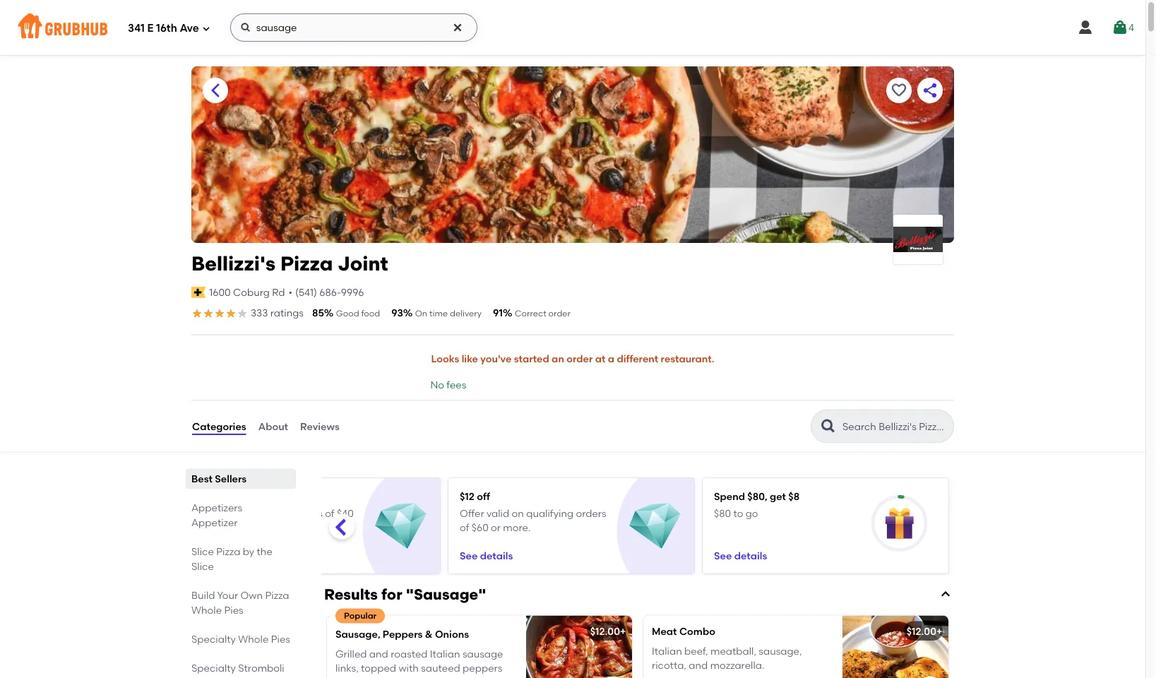 Task type: vqa. For each thing, say whether or not it's contained in the screenshot.
spend $80, get $8 $80 to go
yes



Task type: describe. For each thing, give the bounding box(es) containing it.
build your own pizza whole pies
[[191, 590, 289, 616]]

and inside italian beef, meatball, sausage, ricotta, and mozzarella.
[[689, 660, 708, 672]]

sausage,
[[336, 628, 380, 640]]

0 vertical spatial order
[[549, 308, 571, 319]]

333 ratings
[[251, 307, 304, 319]]

spend
[[714, 490, 745, 502]]

341
[[128, 22, 145, 35]]

more. for qualifying
[[503, 521, 531, 533]]

sausage
[[463, 648, 503, 660]]

of for $40
[[325, 507, 335, 519]]

you've
[[481, 353, 512, 365]]

sauteed
[[421, 662, 460, 674]]

topped
[[361, 662, 396, 674]]

offer for $10
[[206, 507, 230, 519]]

your
[[217, 590, 238, 602]]

no
[[431, 379, 444, 391]]

grilled
[[336, 648, 367, 660]]

1600 coburg rd
[[209, 286, 285, 298]]

peppers
[[383, 628, 423, 640]]

or for $10 off
[[206, 521, 215, 533]]

0 vertical spatial with
[[399, 662, 419, 674]]

promo image for offer valid on qualifying orders of $60 or more.
[[630, 501, 681, 552]]

&
[[425, 628, 433, 640]]

restaurant.
[[661, 353, 715, 365]]

pizza for slice
[[216, 546, 240, 558]]

meat combo
[[652, 625, 716, 637]]

bellizzi's pizza joint
[[191, 252, 388, 276]]

combo
[[680, 625, 716, 637]]

save this restaurant button
[[887, 78, 912, 103]]

roasted
[[391, 648, 428, 660]]

1 vertical spatial with
[[391, 677, 411, 678]]

a
[[608, 353, 615, 365]]

best sellers
[[191, 473, 247, 485]]

first
[[272, 507, 290, 519]]

1 horizontal spatial and
[[369, 648, 388, 660]]

save this restaurant image
[[891, 82, 908, 99]]

categories button
[[191, 401, 247, 452]]

build your own pizza whole pies tab
[[191, 588, 290, 618]]

on for first
[[258, 507, 270, 519]]

svg image inside 4 button
[[1112, 19, 1129, 36]]

1 slice from the top
[[191, 546, 214, 558]]

2 + from the left
[[937, 625, 943, 637]]

time
[[430, 308, 448, 319]]

popular
[[344, 611, 377, 621]]

Search for food, convenience, alcohol... search field
[[230, 13, 477, 42]]

stromboli
[[238, 662, 285, 674]]

of for $60
[[460, 521, 469, 533]]

sausage,
[[759, 645, 802, 657]]

offer for $12
[[460, 507, 484, 519]]

the
[[257, 546, 273, 558]]

1 vertical spatial whole
[[238, 633, 269, 645]]

see for $80 to go
[[714, 549, 732, 561]]

pies inside build your own pizza whole pies
[[224, 604, 243, 616]]

like
[[462, 353, 478, 365]]

slice pizza by the slice
[[191, 546, 273, 573]]

orders for qualifying
[[576, 507, 607, 519]]

ratings
[[270, 307, 304, 319]]

• (541) 686-9996
[[289, 286, 364, 298]]

specialty stromboli tab
[[191, 661, 290, 676]]

sausage, peppers & onions
[[336, 628, 469, 640]]

onions
[[435, 628, 469, 640]]

$8
[[789, 490, 800, 502]]

valid for $12 off
[[487, 507, 510, 519]]

qualifying
[[526, 507, 574, 519]]

$80,
[[748, 490, 768, 502]]

686-
[[320, 286, 341, 298]]

0 horizontal spatial and
[[336, 677, 355, 678]]

reviews button
[[300, 401, 340, 452]]

pizza inside build your own pizza whole pies
[[265, 590, 289, 602]]

about
[[258, 420, 288, 432]]

see for offer valid on qualifying orders of $60 or more.
[[460, 549, 478, 561]]

order inside button
[[567, 353, 593, 365]]

1 horizontal spatial svg image
[[240, 22, 251, 33]]

spend $80, get $8 $80 to go
[[714, 490, 800, 519]]

see details for offer valid on qualifying orders of $60 or more.
[[460, 549, 513, 561]]

2 horizontal spatial svg image
[[1077, 19, 1094, 36]]

bellizzi's pizza joint logo image
[[894, 227, 943, 252]]

main navigation navigation
[[0, 0, 1146, 55]]

2 $12.00 from the left
[[907, 625, 937, 637]]

sauce.
[[460, 677, 492, 678]]

for
[[382, 585, 402, 603]]

sellers
[[215, 473, 247, 485]]

0 horizontal spatial svg image
[[202, 24, 210, 33]]

search icon image
[[820, 418, 837, 435]]

specialty stromboli
[[191, 662, 285, 674]]

341 e 16th ave
[[128, 22, 199, 35]]

at
[[595, 353, 606, 365]]

looks
[[431, 353, 459, 365]]

whole inside build your own pizza whole pies
[[191, 604, 222, 616]]

ricotta,
[[652, 660, 687, 672]]

looks like you've started an order at a different restaurant.
[[431, 353, 715, 365]]

85
[[312, 307, 324, 319]]

more. for first
[[218, 521, 245, 533]]

started
[[514, 353, 549, 365]]

see details button for offer valid on qualifying orders of $60 or more.
[[460, 543, 513, 568]]

specialty whole pies
[[191, 633, 290, 645]]

meat
[[652, 625, 677, 637]]

"sausage"
[[406, 585, 486, 603]]



Task type: locate. For each thing, give the bounding box(es) containing it.
food
[[361, 308, 380, 319]]

or inside $10 off offer valid on first orders of $40 or more.
[[206, 521, 215, 533]]

2 promo image from the left
[[630, 501, 681, 552]]

valid down best sellers tab
[[232, 507, 255, 519]]

1 horizontal spatial or
[[491, 521, 501, 533]]

1 horizontal spatial more.
[[503, 521, 531, 533]]

2 offer from the left
[[460, 507, 484, 519]]

see details down $60
[[460, 549, 513, 561]]

off for $10 off
[[223, 490, 236, 502]]

caret left icon image
[[207, 82, 224, 99]]

0 horizontal spatial of
[[325, 507, 335, 519]]

off right $12
[[477, 490, 490, 502]]

see details button for $80 to go
[[714, 543, 767, 568]]

italian up ricotta,
[[652, 645, 682, 657]]

333
[[251, 307, 268, 319]]

results
[[324, 585, 378, 603]]

specialty for specialty whole pies
[[191, 633, 236, 645]]

0 horizontal spatial or
[[206, 521, 215, 533]]

sausage, peppers & onions image
[[526, 616, 632, 678]]

or for $12 off
[[491, 521, 501, 533]]

1 specialty from the top
[[191, 633, 236, 645]]

off inside $10 off offer valid on first orders of $40 or more.
[[223, 490, 236, 502]]

1 horizontal spatial see
[[714, 549, 732, 561]]

2 slice from the top
[[191, 561, 214, 573]]

1 horizontal spatial svg image
[[940, 589, 952, 600]]

on time delivery
[[415, 308, 482, 319]]

with
[[399, 662, 419, 674], [391, 677, 411, 678]]

see down $80
[[714, 549, 732, 561]]

9996
[[341, 286, 364, 298]]

order right correct
[[549, 308, 571, 319]]

get
[[770, 490, 786, 502]]

results for "sausage"
[[324, 585, 486, 603]]

italian up sauteed
[[430, 648, 460, 660]]

whole
[[191, 604, 222, 616], [238, 633, 269, 645]]

0 vertical spatial specialty
[[191, 633, 236, 645]]

best
[[191, 473, 213, 485]]

see details
[[460, 549, 513, 561], [714, 549, 767, 561]]

1 horizontal spatial off
[[477, 490, 490, 502]]

2 specialty from the top
[[191, 662, 236, 674]]

2 more. from the left
[[503, 521, 531, 533]]

1600
[[209, 286, 231, 298]]

1 offer from the left
[[206, 507, 230, 519]]

0 horizontal spatial pies
[[224, 604, 243, 616]]

(541)
[[295, 286, 317, 298]]

0 horizontal spatial see
[[460, 549, 478, 561]]

1 horizontal spatial orders
[[576, 507, 607, 519]]

pies down your
[[224, 604, 243, 616]]

on
[[415, 308, 428, 319]]

or
[[206, 521, 215, 533], [491, 521, 501, 533]]

and up topped
[[369, 648, 388, 660]]

specialty
[[191, 633, 236, 645], [191, 662, 236, 674]]

coburg
[[233, 286, 270, 298]]

offer up $60
[[460, 507, 484, 519]]

off
[[223, 490, 236, 502], [477, 490, 490, 502]]

2 see details button from the left
[[714, 543, 767, 568]]

slice up build at the bottom left of page
[[191, 561, 214, 573]]

0 vertical spatial pizza
[[280, 252, 333, 276]]

details down go
[[734, 549, 767, 561]]

1 horizontal spatial pies
[[271, 633, 290, 645]]

specialty down specialty whole pies
[[191, 662, 236, 674]]

0 horizontal spatial offer
[[206, 507, 230, 519]]

1 horizontal spatial $12.00
[[907, 625, 937, 637]]

pizza inside slice pizza by the slice
[[216, 546, 240, 558]]

promo image
[[375, 501, 427, 552], [630, 501, 681, 552]]

more. down 'appetizers'
[[218, 521, 245, 533]]

off inside $12 off offer valid on qualifying orders of $60 or more.
[[477, 490, 490, 502]]

specialty for specialty stromboli
[[191, 662, 236, 674]]

italian inside italian beef, meatball, sausage, ricotta, and mozzarella.
[[652, 645, 682, 657]]

pies up the "stromboli"
[[271, 633, 290, 645]]

0 horizontal spatial valid
[[232, 507, 255, 519]]

pizza right own
[[265, 590, 289, 602]]

specialty up specialty stromboli
[[191, 633, 236, 645]]

reviews
[[300, 420, 340, 432]]

joint
[[338, 252, 388, 276]]

see down $60
[[460, 549, 478, 561]]

$10 off offer valid on first orders of $40 or more.
[[206, 490, 354, 533]]

$60
[[472, 521, 489, 533]]

ave
[[180, 22, 199, 35]]

0 horizontal spatial off
[[223, 490, 236, 502]]

on left qualifying
[[512, 507, 524, 519]]

delivery
[[450, 308, 482, 319]]

1 horizontal spatial offer
[[460, 507, 484, 519]]

1 $12.00 + from the left
[[590, 625, 626, 637]]

1 + from the left
[[620, 625, 626, 637]]

$40
[[337, 507, 354, 519]]

0 vertical spatial whole
[[191, 604, 222, 616]]

2 vertical spatial pizza
[[265, 590, 289, 602]]

on left first
[[258, 507, 270, 519]]

off for $12 off
[[477, 490, 490, 502]]

off right '$10'
[[223, 490, 236, 502]]

svg image
[[1112, 19, 1129, 36], [240, 22, 251, 33], [202, 24, 210, 33]]

1 on from the left
[[258, 507, 270, 519]]

slice pizza by the slice tab
[[191, 544, 290, 574]]

details down $60
[[480, 549, 513, 561]]

2 $12.00 + from the left
[[907, 625, 943, 637]]

pizza
[[280, 252, 333, 276], [216, 546, 240, 558], [265, 590, 289, 602]]

see details button down $60
[[460, 543, 513, 568]]

see details down to
[[714, 549, 767, 561]]

valid inside $12 off offer valid on qualifying orders of $60 or more.
[[487, 507, 510, 519]]

0 horizontal spatial see details
[[460, 549, 513, 561]]

1 more. from the left
[[218, 521, 245, 533]]

pizza for bellizzi's
[[280, 252, 333, 276]]

good
[[336, 308, 359, 319]]

4
[[1129, 21, 1135, 33]]

2 horizontal spatial svg image
[[1112, 19, 1129, 36]]

1 horizontal spatial promo image
[[630, 501, 681, 552]]

0 vertical spatial pies
[[224, 604, 243, 616]]

2 or from the left
[[491, 521, 501, 533]]

onions
[[357, 677, 388, 678]]

or down 'appetizers'
[[206, 521, 215, 533]]

subscription pass image
[[191, 287, 206, 298]]

own
[[241, 590, 263, 602]]

2 details from the left
[[734, 549, 767, 561]]

1 promo image from the left
[[375, 501, 427, 552]]

good food
[[336, 308, 380, 319]]

whole down build at the bottom left of page
[[191, 604, 222, 616]]

1 horizontal spatial +
[[937, 625, 943, 637]]

pizza up (541)
[[280, 252, 333, 276]]

1 vertical spatial of
[[460, 521, 469, 533]]

offer
[[206, 507, 230, 519], [460, 507, 484, 519]]

valid
[[232, 507, 255, 519], [487, 507, 510, 519]]

with down topped
[[391, 677, 411, 678]]

fees
[[447, 379, 466, 391]]

1 horizontal spatial italian
[[652, 645, 682, 657]]

2 see from the left
[[714, 549, 732, 561]]

1 vertical spatial pizza
[[216, 546, 240, 558]]

1600 coburg rd button
[[209, 285, 286, 300]]

1 horizontal spatial $12.00 +
[[907, 625, 943, 637]]

more. inside $10 off offer valid on first orders of $40 or more.
[[218, 521, 245, 533]]

1 vertical spatial pies
[[271, 633, 290, 645]]

0 horizontal spatial more.
[[218, 521, 245, 533]]

and
[[369, 648, 388, 660], [689, 660, 708, 672], [336, 677, 355, 678]]

pies
[[224, 604, 243, 616], [271, 633, 290, 645]]

91
[[493, 307, 503, 319]]

valid inside $10 off offer valid on first orders of $40 or more.
[[232, 507, 255, 519]]

1 horizontal spatial whole
[[238, 633, 269, 645]]

1 see details from the left
[[460, 549, 513, 561]]

looks like you've started an order at a different restaurant. button
[[431, 344, 715, 375]]

1 horizontal spatial see details button
[[714, 543, 767, 568]]

2 off from the left
[[477, 490, 490, 502]]

italian
[[652, 645, 682, 657], [430, 648, 460, 660]]

more. down qualifying
[[503, 521, 531, 533]]

an
[[552, 353, 564, 365]]

1 horizontal spatial see details
[[714, 549, 767, 561]]

orders for first
[[292, 507, 323, 519]]

of inside $12 off offer valid on qualifying orders of $60 or more.
[[460, 521, 469, 533]]

0 horizontal spatial promo image
[[375, 501, 427, 552]]

0 horizontal spatial italian
[[430, 648, 460, 660]]

promo image left $80
[[630, 501, 681, 552]]

on inside $10 off offer valid on first orders of $40 or more.
[[258, 507, 270, 519]]

•
[[289, 286, 292, 298]]

$12
[[460, 490, 475, 502]]

93
[[392, 307, 403, 319]]

0 vertical spatial slice
[[191, 546, 214, 558]]

meatball,
[[711, 645, 757, 657]]

4 button
[[1112, 15, 1135, 40]]

appetizer
[[191, 517, 238, 529]]

slice down appetizer
[[191, 546, 214, 558]]

see details for $80 to go
[[714, 549, 767, 561]]

$12.00 +
[[590, 625, 626, 637], [907, 625, 943, 637]]

1 or from the left
[[206, 521, 215, 533]]

offer inside $10 off offer valid on first orders of $40 or more.
[[206, 507, 230, 519]]

orders
[[292, 507, 323, 519], [576, 507, 607, 519]]

1 valid from the left
[[232, 507, 255, 519]]

1 horizontal spatial valid
[[487, 507, 510, 519]]

to
[[734, 507, 743, 519]]

$12 off offer valid on qualifying orders of $60 or more.
[[460, 490, 607, 533]]

correct
[[515, 308, 547, 319]]

of left $60
[[460, 521, 469, 533]]

and down beef,
[[689, 660, 708, 672]]

correct order
[[515, 308, 571, 319]]

1 horizontal spatial of
[[460, 521, 469, 533]]

1 horizontal spatial details
[[734, 549, 767, 561]]

details for $80 to go
[[734, 549, 767, 561]]

0 horizontal spatial details
[[480, 549, 513, 561]]

0 horizontal spatial $12.00 +
[[590, 625, 626, 637]]

1 see details button from the left
[[460, 543, 513, 568]]

1 horizontal spatial on
[[512, 507, 524, 519]]

different
[[617, 353, 659, 365]]

orders inside $10 off offer valid on first orders of $40 or more.
[[292, 507, 323, 519]]

peppers
[[463, 662, 503, 674]]

1 orders from the left
[[292, 507, 323, 519]]

no fees
[[431, 379, 466, 391]]

order
[[549, 308, 571, 319], [567, 353, 593, 365]]

0 horizontal spatial svg image
[[452, 22, 463, 33]]

share icon image
[[922, 82, 939, 99]]

2 see details from the left
[[714, 549, 767, 561]]

or right $60
[[491, 521, 501, 533]]

more. inside $12 off offer valid on qualifying orders of $60 or more.
[[503, 521, 531, 533]]

1 $12.00 from the left
[[590, 625, 620, 637]]

categories
[[192, 420, 246, 432]]

details for offer valid on qualifying orders of $60 or more.
[[480, 549, 513, 561]]

of left $40 on the bottom of the page
[[325, 507, 335, 519]]

1 details from the left
[[480, 549, 513, 561]]

(541) 686-9996 button
[[295, 285, 364, 300]]

2 orders from the left
[[576, 507, 607, 519]]

1 vertical spatial order
[[567, 353, 593, 365]]

or inside $12 off offer valid on qualifying orders of $60 or more.
[[491, 521, 501, 533]]

promo image for offer valid on first orders of $40 or more.
[[375, 501, 427, 552]]

orders right first
[[292, 507, 323, 519]]

valid for $10 off
[[232, 507, 255, 519]]

italian beef, meatball, sausage, ricotta, and mozzarella.
[[652, 645, 802, 672]]

1 off from the left
[[223, 490, 236, 502]]

grilled and roasted italian sausage links, topped with sauteed peppers and onions with marinara sauce.
[[336, 648, 503, 678]]

by
[[243, 546, 254, 558]]

svg image
[[1077, 19, 1094, 36], [452, 22, 463, 33], [940, 589, 952, 600]]

valid up $60
[[487, 507, 510, 519]]

on inside $12 off offer valid on qualifying orders of $60 or more.
[[512, 507, 524, 519]]

1 vertical spatial specialty
[[191, 662, 236, 674]]

0 vertical spatial of
[[325, 507, 335, 519]]

0 horizontal spatial whole
[[191, 604, 222, 616]]

with down "roasted"
[[399, 662, 419, 674]]

Search Bellizzi's Pizza Joint search field
[[841, 420, 950, 433]]

appetizers appetizer tab
[[191, 501, 290, 530]]

2 valid from the left
[[487, 507, 510, 519]]

e
[[147, 22, 154, 35]]

on for qualifying
[[512, 507, 524, 519]]

1 vertical spatial slice
[[191, 561, 214, 573]]

appetizers appetizer
[[191, 502, 242, 529]]

italian inside grilled and roasted italian sausage links, topped with sauteed peppers and onions with marinara sauce.
[[430, 648, 460, 660]]

pizza left by
[[216, 546, 240, 558]]

2 horizontal spatial and
[[689, 660, 708, 672]]

2 on from the left
[[512, 507, 524, 519]]

whole up the "stromboli"
[[238, 633, 269, 645]]

see details button
[[460, 543, 513, 568], [714, 543, 767, 568]]

build
[[191, 590, 215, 602]]

of
[[325, 507, 335, 519], [460, 521, 469, 533]]

0 horizontal spatial see details button
[[460, 543, 513, 568]]

0 horizontal spatial orders
[[292, 507, 323, 519]]

beef,
[[685, 645, 708, 657]]

1 see from the left
[[460, 549, 478, 561]]

0 horizontal spatial on
[[258, 507, 270, 519]]

reward icon image
[[884, 508, 915, 539]]

marinara
[[413, 677, 458, 678]]

0 horizontal spatial +
[[620, 625, 626, 637]]

orders right qualifying
[[576, 507, 607, 519]]

16th
[[156, 22, 177, 35]]

meat combo image
[[843, 616, 949, 678]]

$10
[[206, 490, 221, 502]]

promo image right $40 on the bottom of the page
[[375, 501, 427, 552]]

orders inside $12 off offer valid on qualifying orders of $60 or more.
[[576, 507, 607, 519]]

of inside $10 off offer valid on first orders of $40 or more.
[[325, 507, 335, 519]]

order left at
[[567, 353, 593, 365]]

best sellers tab
[[191, 472, 290, 486]]

specialty whole pies tab
[[191, 632, 290, 647]]

offer down '$10'
[[206, 507, 230, 519]]

offer inside $12 off offer valid on qualifying orders of $60 or more.
[[460, 507, 484, 519]]

and down links,
[[336, 677, 355, 678]]

see details button down to
[[714, 543, 767, 568]]

rd
[[272, 286, 285, 298]]

bellizzi's
[[191, 252, 276, 276]]

0 horizontal spatial $12.00
[[590, 625, 620, 637]]



